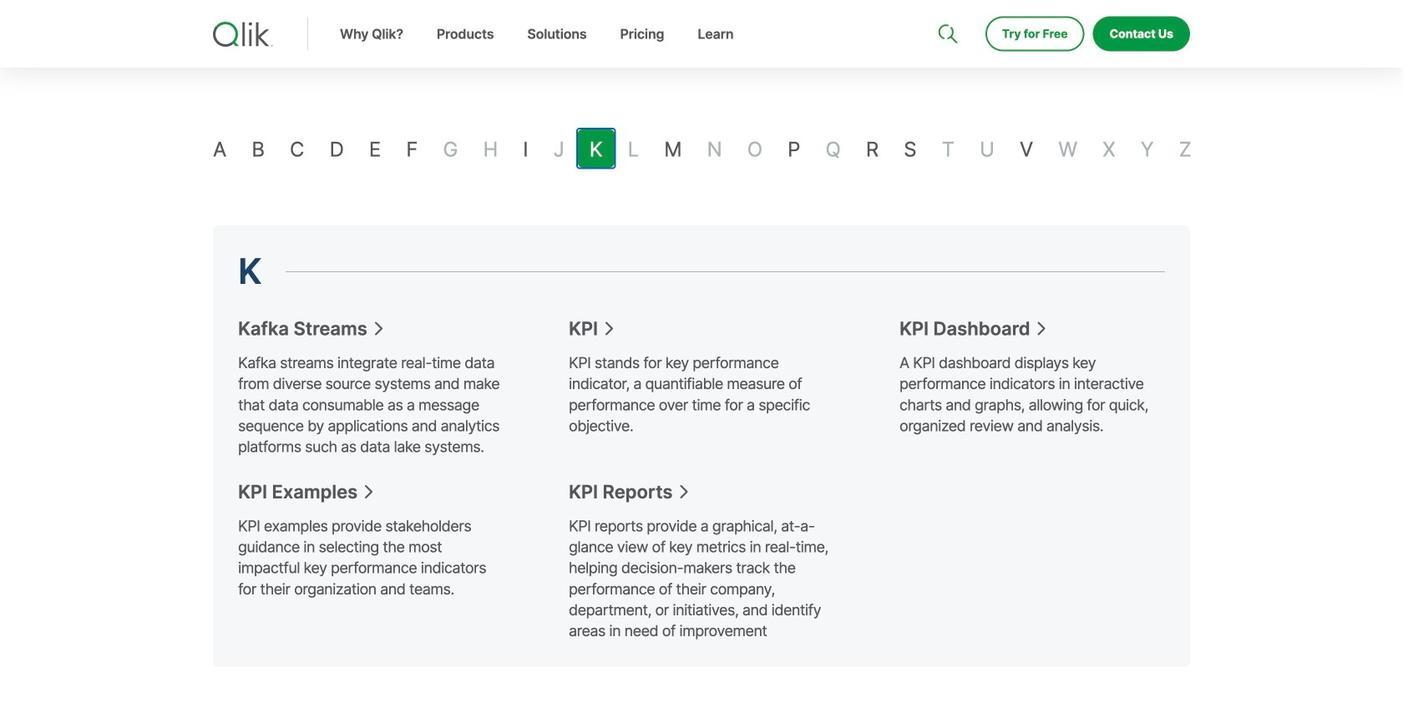 Task type: vqa. For each thing, say whether or not it's contained in the screenshot.
Qlik image
yes



Task type: describe. For each thing, give the bounding box(es) containing it.
qlik image
[[213, 22, 273, 47]]



Task type: locate. For each thing, give the bounding box(es) containing it.
support image
[[940, 0, 953, 13]]

login image
[[1137, 0, 1151, 13]]



